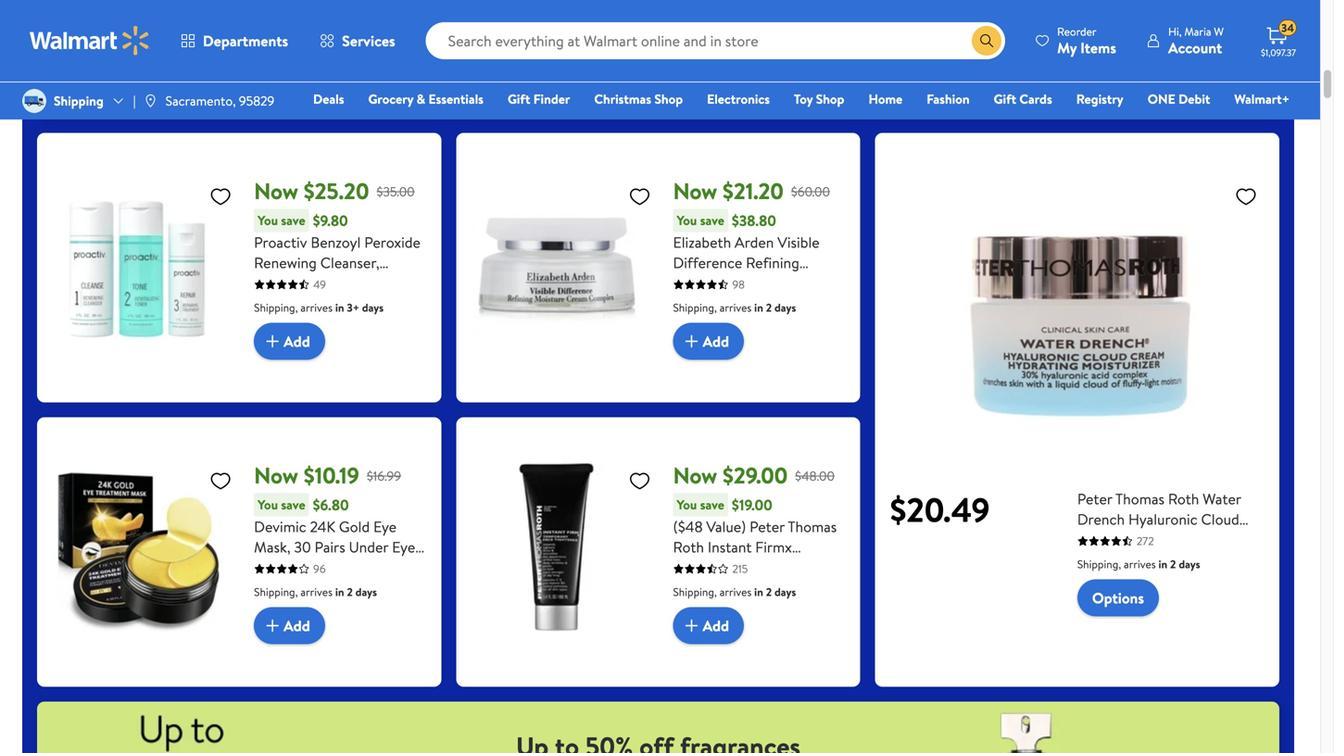 Task type: locate. For each thing, give the bounding box(es) containing it.
now up the elizabeth in the right top of the page
[[673, 176, 718, 207]]

circles
[[353, 558, 397, 578]]

kit
[[254, 375, 272, 395]]

roth inside the you save $19.00 ($48 value) peter thomas roth instant firmx temporary face tightener, 3.4 oz
[[673, 537, 704, 558]]

add button for $29.00
[[673, 608, 744, 645]]

add to favorites list, elizabeth arden visible difference refining moisture cream complex 75ml/2.5oz image
[[629, 185, 651, 208]]

add to favorites list, proactiv benzoyl peroxide renewing cleanser, revitalizing toner 2 oz each and repairing treatment 1 oz set of 3 for acne prone skin - 30 day complete acne skin care kit image
[[210, 185, 232, 208]]

gel
[[254, 639, 276, 659]]

for inside the 'you save $9.80 proactiv benzoyl peroxide renewing cleanser, revitalizing toner 2 oz each and repairing treatment 1 oz set of 3 for acne prone skin - 30 day complete acne skin care kit'
[[403, 314, 422, 334]]

now up proactiv
[[254, 176, 298, 207]]

0 horizontal spatial care
[[317, 659, 348, 680]]

face
[[745, 558, 775, 578], [254, 659, 284, 680]]

skin right gel
[[287, 659, 314, 680]]

days
[[362, 300, 384, 316], [775, 300, 796, 316], [1179, 557, 1201, 572], [356, 584, 377, 600], [775, 584, 796, 600]]

2 for now $29.00
[[766, 584, 772, 600]]

oz right 1
[[332, 314, 346, 334]]

account
[[1169, 38, 1223, 58]]

add button for $10.19
[[254, 608, 325, 645]]

acne left -
[[321, 355, 354, 375]]

peter inside the you save $19.00 ($48 value) peter thomas roth instant firmx temporary face tightener, 3.4 oz
[[750, 517, 785, 537]]

0 horizontal spatial roth
[[673, 537, 704, 558]]

one debit
[[1148, 90, 1211, 108]]

tools
[[735, 25, 771, 48]]

hi,
[[1169, 24, 1182, 39]]

2 down refining
[[766, 300, 772, 316]]

home
[[869, 90, 903, 108]]

cream left 272
[[1078, 530, 1121, 550]]

moisture
[[673, 273, 730, 293]]

0 horizontal spatial peter
[[750, 517, 785, 537]]

30 left pairs
[[294, 537, 311, 558]]

patches
[[324, 598, 375, 619]]

add down oz in the bottom right of the page
[[703, 616, 729, 636]]

now $29.00 $48.00
[[673, 460, 835, 491]]

2 horizontal spatial oz
[[1108, 550, 1122, 571]]

now for now $29.00
[[673, 460, 718, 491]]

1 horizontal spatial cream
[[1078, 530, 1121, 550]]

days for now $10.19
[[356, 584, 377, 600]]

0 horizontal spatial oz
[[332, 314, 346, 334]]

2 right the toner
[[369, 273, 377, 293]]

and
[[289, 293, 312, 314], [401, 558, 424, 578], [325, 619, 348, 639]]

thomas inside the you save $19.00 ($48 value) peter thomas roth instant firmx temporary face tightener, 3.4 oz
[[788, 517, 837, 537]]

skin
[[332, 334, 359, 355], [358, 355, 384, 375], [287, 659, 314, 680]]

add button down 75ml/2.5oz
[[673, 323, 744, 360]]

0 vertical spatial oz
[[381, 273, 395, 293]]

now up devimic
[[254, 460, 298, 491]]

you inside you save $38.80 elizabeth arden visible difference refining moisture cream complex 75ml/2.5oz
[[677, 211, 697, 229]]

1 horizontal spatial care
[[388, 355, 419, 375]]

home link
[[860, 89, 911, 109]]

thomas up tightener,
[[788, 517, 837, 537]]

shipping, down moisture at the right of the page
[[673, 300, 717, 316]]

cleanser,
[[320, 253, 380, 273]]

shipping, arrives in 2 days down 96 on the left of the page
[[254, 584, 377, 600]]

days right 3+
[[362, 300, 384, 316]]

1 horizontal spatial gift
[[994, 90, 1017, 108]]

shipping, for now $21.20
[[673, 300, 717, 316]]

arrives for now $10.19
[[301, 584, 333, 600]]

you inside you save $6.80 devimic 24k gold eye mask, 30 pairs under eye masks for dark circles and puffiness treatment, under eye patches for puffy eyes and eye bags, gel eye mask eye pads for face skin care
[[258, 496, 278, 514]]

save up the value)
[[700, 496, 725, 514]]

roth left water
[[1169, 489, 1200, 509]]

save up devimic
[[281, 496, 305, 514]]

2 for now $10.19
[[347, 584, 353, 600]]

add to cart image for now $25.20
[[262, 330, 284, 353]]

w
[[1214, 24, 1224, 39]]

1 vertical spatial cream
[[1078, 530, 1121, 550]]

0 horizontal spatial cream
[[734, 273, 777, 293]]

$20.49
[[890, 487, 990, 533]]

you inside the you save $19.00 ($48 value) peter thomas roth instant firmx temporary face tightener, 3.4 oz
[[677, 496, 697, 514]]

& right 'tools'
[[775, 25, 786, 48]]

cream down arden
[[734, 273, 777, 293]]

oz
[[381, 273, 395, 293], [332, 314, 346, 334], [1108, 550, 1122, 571]]

you up devimic
[[258, 496, 278, 514]]

0 horizontal spatial 30
[[294, 537, 311, 558]]

0 vertical spatial care
[[388, 355, 419, 375]]

in
[[335, 300, 344, 316], [755, 300, 764, 316], [1159, 557, 1168, 572], [335, 584, 344, 600], [755, 584, 764, 600]]

add to cart image up gel
[[262, 615, 284, 637]]

1 horizontal spatial peter
[[1078, 489, 1113, 509]]

1 vertical spatial thomas
[[788, 517, 837, 537]]

moisturizer
[[1192, 530, 1264, 550]]

days down complex
[[775, 300, 796, 316]]

roth left instant
[[673, 537, 704, 558]]

eye
[[373, 517, 397, 537], [392, 537, 415, 558], [297, 598, 321, 619], [352, 619, 375, 639], [280, 639, 303, 659], [343, 639, 367, 659]]

hyaluronic
[[1129, 509, 1198, 530]]

add to favorites list, devimic 24k gold eye mask, 30 pairs under eye masks for dark circles and puffiness treatment, under eye patches for puffy eyes and eye bags, gel eye mask eye pads for face skin care image
[[210, 469, 232, 493]]

look
[[635, 25, 666, 48]]

2
[[369, 273, 377, 293], [766, 300, 772, 316], [1171, 557, 1176, 572], [347, 584, 353, 600], [766, 584, 772, 600]]

1 horizontal spatial acne
[[321, 355, 354, 375]]

add up the 'complete'
[[284, 331, 310, 352]]

christmas
[[594, 90, 652, 108]]

0 horizontal spatial and
[[289, 293, 312, 314]]

save inside you save $38.80 elizabeth arden visible difference refining moisture cream complex 75ml/2.5oz
[[700, 211, 725, 229]]

under down masks
[[254, 598, 294, 619]]

1 horizontal spatial 30
[[372, 334, 388, 355]]

you up the elizabeth in the right top of the page
[[677, 211, 697, 229]]

& right grocery
[[417, 90, 425, 108]]

value)
[[707, 517, 746, 537]]

1 gift from the left
[[508, 90, 530, 108]]

30
[[372, 334, 388, 355], [294, 537, 311, 558]]

prone
[[291, 334, 329, 355]]

christmas shop link
[[586, 89, 691, 109]]

1 vertical spatial and
[[401, 558, 424, 578]]

you up the "($48"
[[677, 496, 697, 514]]

arrives down 96 on the left of the page
[[301, 584, 333, 600]]

benzoyl
[[311, 232, 361, 253]]

2 for now $21.20
[[766, 300, 772, 316]]

add up "mask"
[[284, 616, 310, 636]]

arrives for now $21.20
[[720, 300, 752, 316]]

$10.19
[[304, 460, 359, 491]]

0 vertical spatial face
[[745, 558, 775, 578]]

add to cart image down 75ml/2.5oz
[[681, 330, 703, 353]]

in down firmx
[[755, 584, 764, 600]]

sacramento, 95829
[[166, 92, 275, 110]]

0 horizontal spatial thomas
[[788, 517, 837, 537]]

cream inside you save $38.80 elizabeth arden visible difference refining moisture cream complex 75ml/2.5oz
[[734, 273, 777, 293]]

2 down dark
[[347, 584, 353, 600]]

save inside the 'you save $9.80 proactiv benzoyl peroxide renewing cleanser, revitalizing toner 2 oz each and repairing treatment 1 oz set of 3 for acne prone skin - 30 day complete acne skin care kit'
[[281, 211, 305, 229]]

$29.00
[[723, 460, 788, 491]]

firmx
[[756, 537, 792, 558]]

0 horizontal spatial &
[[417, 90, 425, 108]]

1 vertical spatial roth
[[673, 537, 704, 558]]

arrives down 49 at the top left of the page
[[301, 300, 333, 316]]

instant
[[708, 537, 752, 558]]

save for $29.00
[[700, 496, 725, 514]]

acne left prone
[[254, 334, 287, 355]]

for right 3
[[403, 314, 422, 334]]

1 vertical spatial 30
[[294, 537, 311, 558]]

save for $10.19
[[281, 496, 305, 514]]

thomas up 272
[[1116, 489, 1165, 509]]

care down eyes
[[317, 659, 348, 680]]

revitalizing
[[254, 273, 327, 293]]

services button
[[304, 19, 411, 63]]

save up proactiv
[[281, 211, 305, 229]]

now
[[254, 176, 298, 207], [673, 176, 718, 207], [254, 460, 298, 491], [673, 460, 718, 491]]

days for now $29.00
[[775, 584, 796, 600]]

1 vertical spatial &
[[417, 90, 425, 108]]

my
[[1058, 38, 1077, 58]]

0 vertical spatial and
[[289, 293, 312, 314]]

30 right -
[[372, 334, 388, 355]]

peter
[[1078, 489, 1113, 509], [750, 517, 785, 537]]

cards
[[1020, 90, 1053, 108]]

save inside you save $6.80 devimic 24k gold eye mask, 30 pairs under eye masks for dark circles and puffiness treatment, under eye patches for puffy eyes and eye bags, gel eye mask eye pads for face skin care
[[281, 496, 305, 514]]

 image
[[143, 94, 158, 108]]

care down 3
[[388, 355, 419, 375]]

gift left finder
[[508, 90, 530, 108]]

add to cart image down 3.4
[[681, 615, 703, 637]]

Search search field
[[426, 22, 1006, 59]]

1 horizontal spatial and
[[325, 619, 348, 639]]

shipping, arrives in 2 days down 98
[[673, 300, 796, 316]]

grocery
[[368, 90, 414, 108]]

shipping, up "options" link
[[1078, 557, 1122, 572]]

shipping, down revitalizing
[[254, 300, 298, 316]]

thomas
[[1116, 489, 1165, 509], [788, 517, 837, 537]]

in for now $10.19
[[335, 584, 344, 600]]

for right 'patches'
[[378, 598, 397, 619]]

3+
[[347, 300, 359, 316]]

days down hydrating
[[1179, 557, 1201, 572]]

$19.00
[[732, 495, 773, 515]]

days down tightener,
[[775, 584, 796, 600]]

pads
[[370, 639, 400, 659]]

shipping, arrives in 2 days for now $10.19
[[254, 584, 377, 600]]

0 vertical spatial under
[[349, 537, 389, 558]]

add to cart image for now $21.20
[[681, 330, 703, 353]]

renewing
[[254, 253, 317, 273]]

save up the elizabeth in the right top of the page
[[700, 211, 725, 229]]

arrives for now $25.20
[[301, 300, 333, 316]]

repairing
[[315, 293, 376, 314]]

acne
[[254, 334, 287, 355], [321, 355, 354, 375]]

30 inside you save $6.80 devimic 24k gold eye mask, 30 pairs under eye masks for dark circles and puffiness treatment, under eye patches for puffy eyes and eye bags, gel eye mask eye pads for face skin care
[[294, 537, 311, 558]]

oz
[[697, 578, 715, 598]]

add button for $25.20
[[254, 323, 325, 360]]

care inside the 'you save $9.80 proactiv benzoyl peroxide renewing cleanser, revitalizing toner 2 oz each and repairing treatment 1 oz set of 3 for acne prone skin - 30 day complete acne skin care kit'
[[388, 355, 419, 375]]

1 vertical spatial face
[[254, 659, 284, 680]]

electronics
[[707, 90, 770, 108]]

add to favorites list, peter thomas roth water drench hyaluronic cloud cream hydrating moisturizer 0.67 oz image
[[1235, 185, 1258, 208]]

0 vertical spatial cream
[[734, 273, 777, 293]]

in for now $29.00
[[755, 584, 764, 600]]

2 down firmx
[[766, 584, 772, 600]]

shop for toy
[[816, 90, 845, 108]]

you inside the 'you save $9.80 proactiv benzoyl peroxide renewing cleanser, revitalizing toner 2 oz each and repairing treatment 1 oz set of 3 for acne prone skin - 30 day complete acne skin care kit'
[[258, 211, 278, 229]]

in for now $25.20
[[335, 300, 344, 316]]

add down 75ml/2.5oz
[[703, 331, 729, 352]]

days down circles
[[356, 584, 377, 600]]

devimic
[[254, 517, 306, 537]]

now for now $10.19
[[254, 460, 298, 491]]

add to cart image
[[262, 330, 284, 353], [681, 330, 703, 353], [262, 615, 284, 637], [681, 615, 703, 637]]

perfect
[[486, 25, 540, 48]]

thomas inside peter thomas roth water drench hyaluronic cloud cream hydrating moisturizer 0.67 oz
[[1116, 489, 1165, 509]]

fashion link
[[919, 89, 978, 109]]

peter up 0.67
[[1078, 489, 1113, 509]]

75ml/2.5oz
[[673, 293, 744, 314]]

toy
[[794, 90, 813, 108]]

under
[[349, 537, 389, 558], [254, 598, 294, 619]]

add button down puffiness
[[254, 608, 325, 645]]

gift left cards at the top right of the page
[[994, 90, 1017, 108]]

each
[[254, 293, 285, 314]]

and right eyes
[[325, 619, 348, 639]]

search icon image
[[980, 33, 994, 48]]

shipping, arrives in 2 days down 215
[[673, 584, 796, 600]]

now up the "($48"
[[673, 460, 718, 491]]

you
[[258, 211, 278, 229], [677, 211, 697, 229], [258, 496, 278, 514], [677, 496, 697, 514]]

shipping, down 'temporary' at bottom
[[673, 584, 717, 600]]

shipping, down masks
[[254, 584, 298, 600]]

1 horizontal spatial oz
[[381, 273, 395, 293]]

face down puffy
[[254, 659, 284, 680]]

add button down oz in the bottom right of the page
[[673, 608, 744, 645]]

0 vertical spatial 30
[[372, 334, 388, 355]]

in down refining
[[755, 300, 764, 316]]

peter down $19.00
[[750, 517, 785, 537]]

arrives for now $29.00
[[720, 584, 752, 600]]

shipping, arrives in 2 days for now $21.20
[[673, 300, 796, 316]]

0 vertical spatial &
[[775, 25, 786, 48]]

1 horizontal spatial thomas
[[1116, 489, 1165, 509]]

shop inside button
[[624, 71, 657, 91]]

save inside the you save $19.00 ($48 value) peter thomas roth instant firmx temporary face tightener, 3.4 oz
[[700, 496, 725, 514]]

2 vertical spatial oz
[[1108, 550, 1122, 571]]

under right pairs
[[349, 537, 389, 558]]

0 vertical spatial thomas
[[1116, 489, 1165, 509]]

in left 3+
[[335, 300, 344, 316]]

for
[[403, 314, 422, 334], [296, 558, 315, 578], [378, 598, 397, 619], [403, 639, 422, 659]]

shop deals button
[[610, 66, 707, 96]]

add for $10.19
[[284, 616, 310, 636]]

oz right 0.67
[[1108, 550, 1122, 571]]

skin inside you save $6.80 devimic 24k gold eye mask, 30 pairs under eye masks for dark circles and puffiness treatment, under eye patches for puffy eyes and eye bags, gel eye mask eye pads for face skin care
[[287, 659, 314, 680]]

 image
[[22, 89, 46, 113]]

0 horizontal spatial face
[[254, 659, 284, 680]]

add button down each
[[254, 323, 325, 360]]

arrives
[[301, 300, 333, 316], [720, 300, 752, 316], [1124, 557, 1156, 572], [301, 584, 333, 600], [720, 584, 752, 600]]

arrives down 215
[[720, 584, 752, 600]]

shop for christmas
[[655, 90, 683, 108]]

in down dark
[[335, 584, 344, 600]]

shipping, for now $10.19
[[254, 584, 298, 600]]

perfect your holiday look with hair tools & more.
[[486, 25, 831, 48]]

you for now $25.20
[[258, 211, 278, 229]]

oz inside peter thomas roth water drench hyaluronic cloud cream hydrating moisturizer 0.67 oz
[[1108, 550, 1122, 571]]

30 inside the 'you save $9.80 proactiv benzoyl peroxide renewing cleanser, revitalizing toner 2 oz each and repairing treatment 1 oz set of 3 for acne prone skin - 30 day complete acne skin care kit'
[[372, 334, 388, 355]]

add for $21.20
[[703, 331, 729, 352]]

0 vertical spatial peter
[[1078, 489, 1113, 509]]

add to cart image up the 'complete'
[[262, 330, 284, 353]]

oz right the toner
[[381, 273, 395, 293]]

arrives down 98
[[720, 300, 752, 316]]

tightener,
[[778, 558, 843, 578]]

toner
[[330, 273, 366, 293]]

pairs
[[315, 537, 345, 558]]

2 gift from the left
[[994, 90, 1017, 108]]

and right each
[[289, 293, 312, 314]]

0 horizontal spatial acne
[[254, 334, 287, 355]]

&
[[775, 25, 786, 48], [417, 90, 425, 108]]

98
[[733, 277, 745, 292]]

3
[[392, 314, 400, 334]]

1 vertical spatial care
[[317, 659, 348, 680]]

1 horizontal spatial face
[[745, 558, 775, 578]]

grocery & essentials link
[[360, 89, 492, 109]]

arrives down 272
[[1124, 557, 1156, 572]]

face left tightener,
[[745, 558, 775, 578]]

reorder my items
[[1058, 24, 1117, 58]]

1 vertical spatial under
[[254, 598, 294, 619]]

you up proactiv
[[258, 211, 278, 229]]

2 horizontal spatial and
[[401, 558, 424, 578]]

1 vertical spatial peter
[[750, 517, 785, 537]]

$9.80
[[313, 210, 348, 231]]

1 vertical spatial oz
[[332, 314, 346, 334]]

$48.00
[[795, 467, 835, 485]]

and right circles
[[401, 558, 424, 578]]

1 horizontal spatial roth
[[1169, 489, 1200, 509]]

0 horizontal spatial gift
[[508, 90, 530, 108]]

($48
[[673, 517, 703, 537]]

now for now $25.20
[[254, 176, 298, 207]]

2 vertical spatial and
[[325, 619, 348, 639]]

0 vertical spatial roth
[[1169, 489, 1200, 509]]



Task type: vqa. For each thing, say whether or not it's contained in the screenshot.
Masks
yes



Task type: describe. For each thing, give the bounding box(es) containing it.
roth inside peter thomas roth water drench hyaluronic cloud cream hydrating moisturizer 0.67 oz
[[1169, 489, 1200, 509]]

gift cards link
[[986, 89, 1061, 109]]

grocery & essentials
[[368, 90, 484, 108]]

$6.80
[[313, 495, 349, 515]]

of
[[375, 314, 388, 334]]

water
[[1203, 489, 1242, 509]]

puffy
[[254, 619, 289, 639]]

holiday
[[580, 25, 631, 48]]

bags,
[[379, 619, 412, 639]]

gift for gift cards
[[994, 90, 1017, 108]]

in for now $21.20
[[755, 300, 764, 316]]

and inside the 'you save $9.80 proactiv benzoyl peroxide renewing cleanser, revitalizing toner 2 oz each and repairing treatment 1 oz set of 3 for acne prone skin - 30 day complete acne skin care kit'
[[289, 293, 312, 314]]

departments
[[203, 31, 288, 51]]

in down hydrating
[[1159, 557, 1168, 572]]

eyes
[[292, 619, 322, 639]]

you for now $29.00
[[677, 496, 697, 514]]

& inside 'link'
[[417, 90, 425, 108]]

oz for you save $9.80 proactiv benzoyl peroxide renewing cleanser, revitalizing toner 2 oz each and repairing treatment 1 oz set of 3 for acne prone skin - 30 day complete acne skin care kit
[[381, 273, 395, 293]]

$25.20
[[304, 176, 369, 207]]

you for now $10.19
[[258, 496, 278, 514]]

registry link
[[1068, 89, 1132, 109]]

$60.00
[[791, 182, 830, 201]]

masks
[[254, 558, 293, 578]]

save for $25.20
[[281, 211, 305, 229]]

0 horizontal spatial under
[[254, 598, 294, 619]]

care inside you save $6.80 devimic 24k gold eye mask, 30 pairs under eye masks for dark circles and puffiness treatment, under eye patches for puffy eyes and eye bags, gel eye mask eye pads for face skin care
[[317, 659, 348, 680]]

oz for peter thomas roth water drench hyaluronic cloud cream hydrating moisturizer 0.67 oz
[[1108, 550, 1122, 571]]

face inside the you save $19.00 ($48 value) peter thomas roth instant firmx temporary face tightener, 3.4 oz
[[745, 558, 775, 578]]

215
[[733, 561, 748, 577]]

refining
[[746, 253, 800, 273]]

0.67
[[1078, 550, 1104, 571]]

day
[[392, 334, 417, 355]]

shipping, arrives in 2 days down 272
[[1078, 557, 1201, 572]]

you for now $21.20
[[677, 211, 697, 229]]

$1,097.37
[[1261, 46, 1297, 59]]

you save $19.00 ($48 value) peter thomas roth instant firmx temporary face tightener, 3.4 oz
[[673, 495, 843, 598]]

1 horizontal spatial under
[[349, 537, 389, 558]]

save for $21.20
[[700, 211, 725, 229]]

shop deals
[[624, 71, 693, 91]]

add for $29.00
[[703, 616, 729, 636]]

services
[[342, 31, 395, 51]]

items
[[1081, 38, 1117, 58]]

1 horizontal spatial &
[[775, 25, 786, 48]]

shipping, arrives in 3+ days
[[254, 300, 384, 316]]

now $10.19 $16.99
[[254, 460, 401, 491]]

272
[[1137, 533, 1154, 549]]

gift finder
[[508, 90, 570, 108]]

days for now $21.20
[[775, 300, 796, 316]]

$16.99
[[367, 467, 401, 485]]

gift cards
[[994, 90, 1053, 108]]

2 inside the 'you save $9.80 proactiv benzoyl peroxide renewing cleanser, revitalizing toner 2 oz each and repairing treatment 1 oz set of 3 for acne prone skin - 30 day complete acne skin care kit'
[[369, 273, 377, 293]]

walmart image
[[30, 26, 150, 56]]

for left dark
[[296, 558, 315, 578]]

shipping, arrives in 2 days for now $29.00
[[673, 584, 796, 600]]

add for $25.20
[[284, 331, 310, 352]]

one
[[1148, 90, 1176, 108]]

2 down hydrating
[[1171, 557, 1176, 572]]

gold
[[339, 517, 370, 537]]

95829
[[239, 92, 275, 110]]

proactiv
[[254, 232, 307, 253]]

fashion
[[927, 90, 970, 108]]

shipping, for now $29.00
[[673, 584, 717, 600]]

difference
[[673, 253, 743, 273]]

finder
[[534, 90, 570, 108]]

add button for $21.20
[[673, 323, 744, 360]]

peroxide
[[364, 232, 421, 253]]

christmas shop
[[594, 90, 683, 108]]

temporary
[[673, 558, 742, 578]]

you save $9.80 proactiv benzoyl peroxide renewing cleanser, revitalizing toner 2 oz each and repairing treatment 1 oz set of 3 for acne prone skin - 30 day complete acne skin care kit
[[254, 210, 422, 395]]

mask
[[307, 639, 340, 659]]

toy shop link
[[786, 89, 853, 109]]

$35.00
[[377, 182, 415, 201]]

toy shop
[[794, 90, 845, 108]]

you save $6.80 devimic 24k gold eye mask, 30 pairs under eye masks for dark circles and puffiness treatment, under eye patches for puffy eyes and eye bags, gel eye mask eye pads for face skin care
[[254, 495, 424, 680]]

treatment
[[254, 314, 320, 334]]

$38.80
[[732, 210, 777, 231]]

your
[[544, 25, 576, 48]]

treatment,
[[316, 578, 385, 598]]

96
[[313, 561, 326, 577]]

deals link
[[305, 89, 353, 109]]

peter thomas roth water drench hyaluronic cloud cream hydrating moisturizer 0.67 oz
[[1078, 489, 1264, 571]]

skin left day
[[358, 355, 384, 375]]

you save $38.80 elizabeth arden visible difference refining moisture cream complex 75ml/2.5oz
[[673, 210, 838, 314]]

add to cart image for now $10.19
[[262, 615, 284, 637]]

drench
[[1078, 509, 1125, 530]]

skin left -
[[332, 334, 359, 355]]

complete
[[254, 355, 318, 375]]

Walmart Site-Wide search field
[[426, 22, 1006, 59]]

options link
[[1078, 580, 1159, 617]]

hydrating
[[1124, 530, 1188, 550]]

$21.20
[[723, 176, 784, 207]]

49
[[313, 277, 326, 292]]

complex
[[780, 273, 838, 293]]

deals
[[660, 71, 693, 91]]

departments button
[[165, 19, 304, 63]]

|
[[133, 92, 136, 110]]

now for now $21.20
[[673, 176, 718, 207]]

visible
[[778, 232, 820, 253]]

add to cart image for now $29.00
[[681, 615, 703, 637]]

face inside you save $6.80 devimic 24k gold eye mask, 30 pairs under eye masks for dark circles and puffiness treatment, under eye patches for puffy eyes and eye bags, gel eye mask eye pads for face skin care
[[254, 659, 284, 680]]

set
[[350, 314, 371, 334]]

now $21.20 $60.00
[[673, 176, 830, 207]]

maria
[[1185, 24, 1212, 39]]

1
[[323, 314, 328, 334]]

days for now $25.20
[[362, 300, 384, 316]]

gift for gift finder
[[508, 90, 530, 108]]

deals
[[313, 90, 344, 108]]

add to favorites list, ($48 value) peter thomas roth instant firmx temporary face tightener, 3.4 oz image
[[629, 469, 651, 493]]

puffiness
[[254, 578, 313, 598]]

peter inside peter thomas roth water drench hyaluronic cloud cream hydrating moisturizer 0.67 oz
[[1078, 489, 1113, 509]]

shipping, for now $25.20
[[254, 300, 298, 316]]

cream inside peter thomas roth water drench hyaluronic cloud cream hydrating moisturizer 0.67 oz
[[1078, 530, 1121, 550]]

for right 'pads'
[[403, 639, 422, 659]]



